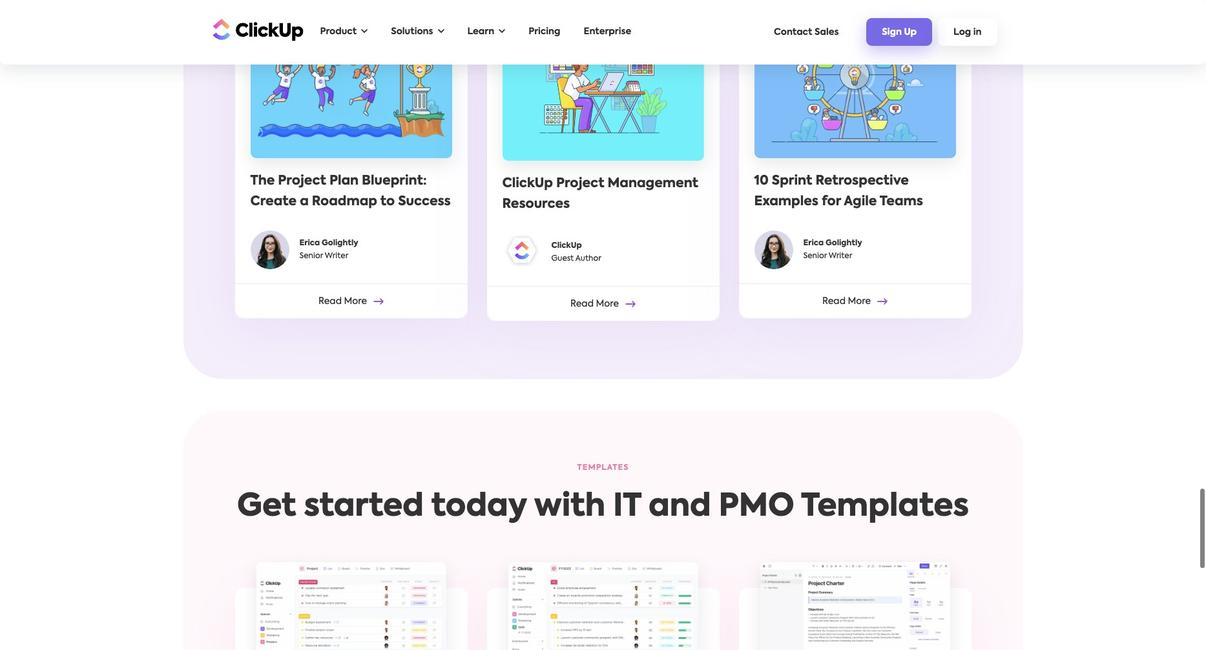 Task type: vqa. For each thing, say whether or not it's contained in the screenshot.
Management
yes



Task type: locate. For each thing, give the bounding box(es) containing it.
clickup inside clickup guest author
[[552, 242, 582, 250]]

read more for agile
[[823, 297, 871, 306]]

read more
[[319, 297, 367, 306], [823, 297, 871, 306], [571, 300, 619, 309]]

erica down a
[[300, 240, 320, 248]]

clickup inside clickup project management resources
[[503, 178, 553, 191]]

1 horizontal spatial writer
[[829, 253, 853, 261]]

0 horizontal spatial golightly
[[322, 240, 358, 248]]

project up a
[[278, 175, 326, 188]]

0 horizontal spatial more
[[344, 297, 367, 306]]

project up resources on the left top of the page
[[556, 178, 605, 191]]

senior
[[300, 253, 323, 261], [804, 253, 827, 261]]

1 erica golightly.png image from the left
[[250, 231, 289, 270]]

erica
[[300, 240, 320, 248], [804, 240, 824, 248]]

roadmap
[[312, 196, 377, 209]]

product button
[[314, 19, 374, 45]]

2 erica golightly.png image from the left
[[755, 231, 793, 270]]

erica golightly senior writer down roadmap
[[300, 240, 358, 261]]

clickup up resources on the left top of the page
[[503, 178, 553, 191]]

enterprise
[[584, 27, 632, 36]]

more for roadmap
[[344, 297, 367, 306]]

project inside the project plan blueprint: create a roadmap to success
[[278, 175, 326, 188]]

blueprint:
[[362, 175, 427, 188]]

teams
[[880, 196, 924, 209]]

1 horizontal spatial golightly
[[826, 240, 863, 248]]

0 horizontal spatial writer
[[325, 253, 349, 261]]

0 horizontal spatial senior
[[300, 253, 323, 261]]

learn
[[468, 27, 495, 36]]

erica for for
[[804, 240, 824, 248]]

1 erica golightly senior writer from the left
[[300, 240, 358, 261]]

log
[[954, 28, 972, 37]]

1 horizontal spatial senior
[[804, 253, 827, 261]]

1 golightly from the left
[[322, 240, 358, 248]]

2 golightly from the left
[[826, 240, 863, 248]]

senior down a
[[300, 253, 323, 261]]

agile
[[844, 196, 877, 209]]

success
[[398, 196, 451, 209]]

erica golightly.png image
[[250, 231, 289, 270], [755, 231, 793, 270]]

pm plan 768x576.png image
[[250, 7, 452, 158]]

read
[[319, 297, 342, 306], [823, 297, 846, 306], [571, 300, 594, 309]]

more for teams
[[848, 297, 871, 306]]

project inside clickup project management resources
[[556, 178, 605, 191]]

1 writer from the left
[[325, 253, 349, 261]]

2 writer from the left
[[829, 253, 853, 261]]

2 horizontal spatial more
[[848, 297, 871, 306]]

0 horizontal spatial erica golightly senior writer
[[300, 240, 358, 261]]

sprint retrospective examples feature image on the clickup blog 768x576.png image
[[755, 7, 956, 158]]

for
[[822, 196, 841, 209]]

erica golightly senior writer down the for
[[804, 240, 863, 261]]

golightly down the for
[[826, 240, 863, 248]]

pmo
[[719, 493, 795, 524]]

1 vertical spatial clickup
[[552, 242, 582, 250]]

clickup for clickup guest author
[[552, 242, 582, 250]]

2 horizontal spatial read more link
[[739, 284, 972, 319]]

erica golightly.png image down examples
[[755, 231, 793, 270]]

read more link
[[235, 284, 468, 319], [739, 284, 972, 319], [487, 286, 720, 321]]

sprint
[[772, 175, 813, 188]]

2 erica from the left
[[804, 240, 824, 248]]

log in link
[[939, 18, 998, 46]]

clickup up guest
[[552, 242, 582, 250]]

clickup image
[[209, 17, 303, 42]]

writer
[[325, 253, 349, 261], [829, 253, 853, 261]]

to
[[381, 196, 395, 209]]

0 horizontal spatial read
[[319, 297, 342, 306]]

0 horizontal spatial erica
[[300, 240, 320, 248]]

2 senior from the left
[[804, 253, 827, 261]]

erica golightly senior writer for a
[[300, 240, 358, 261]]

contact sales
[[774, 27, 839, 37]]

0 horizontal spatial project
[[278, 175, 326, 188]]

golightly down roadmap
[[322, 240, 358, 248]]

1 erica from the left
[[300, 240, 320, 248]]

0 horizontal spatial read more link
[[235, 284, 468, 319]]

and
[[649, 493, 711, 524]]

erica golightly senior writer
[[300, 240, 358, 261], [804, 240, 863, 261]]

0 horizontal spatial read more
[[319, 297, 367, 306]]

erica golightly.png image down create
[[250, 231, 289, 270]]

1 senior from the left
[[300, 253, 323, 261]]

solutions button
[[385, 19, 451, 45]]

2 horizontal spatial read
[[823, 297, 846, 306]]

1 horizontal spatial erica
[[804, 240, 824, 248]]

in
[[974, 28, 982, 37]]

0 vertical spatial clickup
[[503, 178, 553, 191]]

today
[[431, 493, 527, 524]]

project
[[278, 175, 326, 188], [556, 178, 605, 191]]

erica down the for
[[804, 240, 824, 248]]

templates
[[578, 465, 629, 473]]

sign
[[882, 28, 902, 37]]

a
[[300, 196, 309, 209]]

project chart doc view w fill.png image
[[760, 563, 950, 651]]

senior down the for
[[804, 253, 827, 261]]

contact
[[774, 27, 813, 37]]

clickup
[[503, 178, 553, 191], [552, 242, 582, 250]]

up
[[905, 28, 917, 37]]

10
[[755, 175, 769, 188]]

1 horizontal spatial erica golightly senior writer
[[804, 240, 863, 261]]

more
[[344, 297, 367, 306], [848, 297, 871, 306], [596, 300, 619, 309]]

golightly
[[322, 240, 358, 248], [826, 240, 863, 248]]

writer down roadmap
[[325, 253, 349, 261]]

pricing
[[529, 27, 561, 36]]

1 horizontal spatial project
[[556, 178, 605, 191]]

contact sales button
[[768, 21, 846, 43]]

writer down the for
[[829, 253, 853, 261]]

2 horizontal spatial read more
[[823, 297, 871, 306]]

2 erica golightly senior writer from the left
[[804, 240, 863, 261]]

templates
[[801, 493, 969, 524]]

erica for create
[[300, 240, 320, 248]]

project for plan
[[278, 175, 326, 188]]

clickup for clickup project management resources
[[503, 178, 553, 191]]

1 horizontal spatial erica golightly.png image
[[755, 231, 793, 270]]

plan
[[330, 175, 359, 188]]

with
[[534, 493, 606, 524]]

0 horizontal spatial erica golightly.png image
[[250, 231, 289, 270]]



Task type: describe. For each thing, give the bounding box(es) containing it.
clickup guest author
[[552, 242, 602, 263]]

writer for a
[[325, 253, 349, 261]]

golightly for agile
[[826, 240, 863, 248]]

senior for for
[[804, 253, 827, 261]]

get started today with it and pmo templates
[[237, 493, 969, 524]]

management
[[608, 178, 699, 191]]

erica golightly.png image for 10 sprint retrospective examples for agile teams
[[755, 231, 793, 270]]

priority management blog feature.png image
[[503, 10, 704, 161]]

guest
[[552, 255, 574, 263]]

pricing link
[[522, 19, 567, 45]]

read more link for roadmap
[[235, 284, 468, 319]]

erica golightly.png image for the project plan blueprint: create a roadmap to success
[[250, 231, 289, 270]]

10 sprint retrospective examples for agile teams
[[755, 175, 924, 209]]

1 horizontal spatial more
[[596, 300, 619, 309]]

retrospective
[[816, 175, 909, 188]]

erica golightly senior writer for agile
[[804, 240, 863, 261]]

the
[[250, 175, 275, 188]]

read more for a
[[319, 297, 367, 306]]

senior for create
[[300, 253, 323, 261]]

author
[[576, 255, 602, 263]]

resources
[[503, 198, 570, 211]]

create
[[250, 196, 297, 209]]

learn button
[[461, 19, 512, 45]]

started
[[304, 493, 424, 524]]

it
[[613, 493, 641, 524]]

project for management
[[556, 178, 605, 191]]

the project plan blueprint: create a roadmap to success
[[250, 175, 451, 209]]

sign up button
[[867, 18, 933, 46]]

read for a
[[319, 297, 342, 306]]

enterprise link
[[578, 19, 638, 45]]

writer for agile
[[829, 253, 853, 261]]

clickup project management resources
[[503, 178, 699, 211]]

get
[[237, 493, 296, 524]]

read more link for teams
[[739, 284, 972, 319]]

read for agile
[[823, 297, 846, 306]]

1 horizontal spatial read
[[571, 300, 594, 309]]

okrs list view w fill.png image
[[508, 563, 698, 651]]

product
[[320, 27, 357, 36]]

sign up
[[882, 28, 917, 37]]

1 horizontal spatial read more
[[571, 300, 619, 309]]

golightly for a
[[322, 240, 358, 248]]

examples
[[755, 196, 819, 209]]

list view w bounding v2.png image
[[256, 563, 446, 651]]

solutions
[[391, 27, 433, 36]]

sales
[[815, 27, 839, 37]]

1 horizontal spatial read more link
[[487, 286, 720, 321]]

group 701.png image
[[503, 233, 541, 269]]

log in
[[954, 28, 982, 37]]



